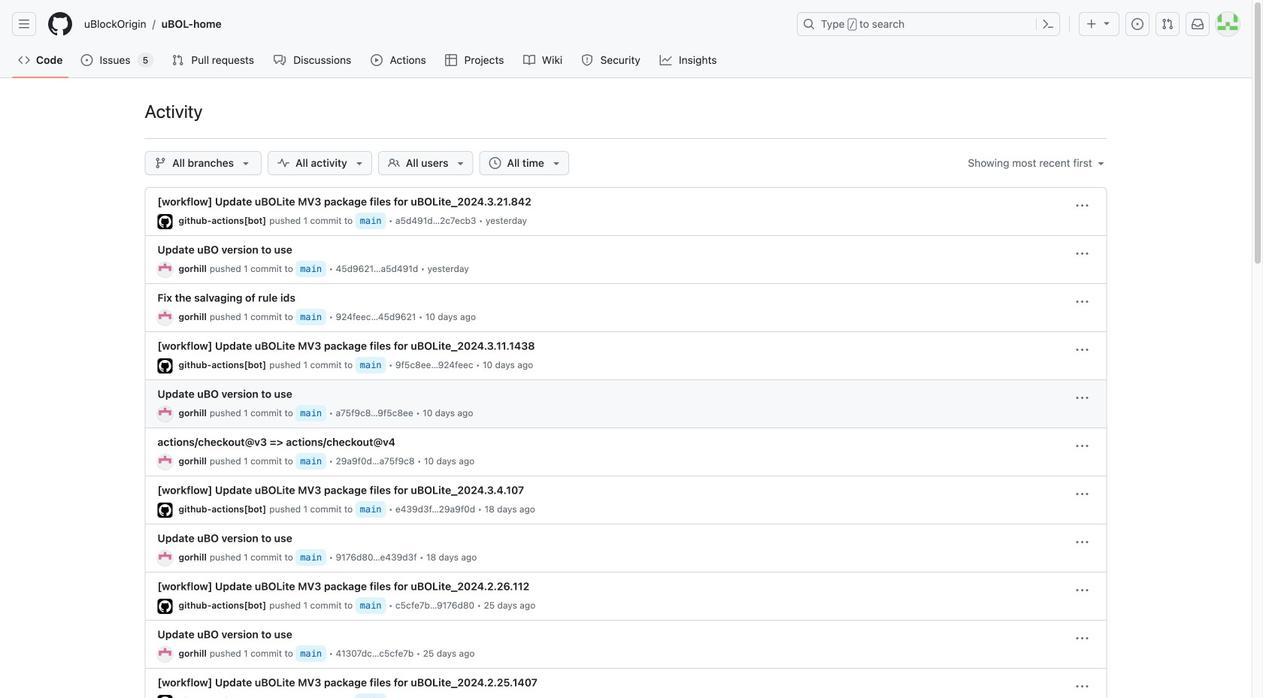 Task type: vqa. For each thing, say whether or not it's contained in the screenshot.
grid
no



Task type: describe. For each thing, give the bounding box(es) containing it.
3 more activity actions image from the top
[[1076, 296, 1088, 308]]

2 more activity actions image from the top
[[1076, 441, 1088, 453]]

1 view github-actions[bot] profile image from the top
[[158, 214, 173, 229]]

code image
[[18, 54, 30, 66]]

1 more activity actions image from the top
[[1076, 200, 1088, 212]]

graph image
[[660, 54, 672, 66]]

table image
[[445, 54, 457, 66]]

shield image
[[581, 54, 593, 66]]

book image
[[523, 54, 535, 66]]

triangle down image
[[353, 157, 365, 169]]

plus image
[[1086, 18, 1098, 30]]

view gorhill profile image for first more activity actions image from the top of the page
[[158, 407, 173, 422]]

0 vertical spatial issue opened image
[[1132, 18, 1144, 30]]

git pull request image for topmost issue opened icon
[[1162, 18, 1174, 30]]

3 more activity actions image from the top
[[1076, 585, 1088, 597]]

git pull request image for the bottommost issue opened icon
[[172, 54, 184, 66]]

2 sc 9kayk9 0 image from the left
[[1095, 157, 1107, 169]]

2 more activity actions image from the top
[[1076, 248, 1088, 260]]

1 vertical spatial issue opened image
[[81, 54, 93, 66]]

comment discussion image
[[274, 54, 286, 66]]

play image
[[371, 54, 383, 66]]

triangle down image for second the sc 9kayk9 0 image from right
[[454, 157, 466, 169]]

clock image
[[489, 157, 501, 169]]



Task type: locate. For each thing, give the bounding box(es) containing it.
1 horizontal spatial git pull request image
[[1162, 18, 1174, 30]]

4 more activity actions image from the top
[[1076, 344, 1088, 356]]

more activity actions image
[[1076, 200, 1088, 212], [1076, 248, 1088, 260], [1076, 296, 1088, 308], [1076, 344, 1088, 356], [1076, 489, 1088, 501], [1076, 537, 1088, 549]]

1 vertical spatial git pull request image
[[172, 54, 184, 66]]

2 vertical spatial view gorhill profile image
[[158, 551, 173, 566]]

0 horizontal spatial sc 9kayk9 0 image
[[388, 157, 400, 169]]

5 more activity actions image from the top
[[1076, 681, 1088, 693]]

view gorhill profile image for second more activity actions icon from the top of the page
[[158, 262, 173, 277]]

git branch image
[[155, 157, 167, 169]]

list
[[78, 12, 788, 36]]

triangle down image left clock image on the left top
[[454, 157, 466, 169]]

2 view github-actions[bot] profile image from the top
[[158, 503, 173, 518]]

homepage image
[[48, 12, 72, 36]]

1 vertical spatial view github-actions[bot] profile image
[[158, 503, 173, 518]]

1 sc 9kayk9 0 image from the left
[[388, 157, 400, 169]]

1 horizontal spatial issue opened image
[[1132, 18, 1144, 30]]

command palette image
[[1042, 18, 1054, 30]]

0 vertical spatial git pull request image
[[1162, 18, 1174, 30]]

0 vertical spatial view gorhill profile image
[[158, 310, 173, 325]]

2 view github-actions[bot] profile image from the top
[[158, 599, 173, 614]]

1 horizontal spatial sc 9kayk9 0 image
[[1095, 157, 1107, 169]]

2 view gorhill profile image from the top
[[158, 455, 173, 470]]

1 view gorhill profile image from the top
[[158, 310, 173, 325]]

1 vertical spatial view gorhill profile image
[[158, 455, 173, 470]]

1 vertical spatial view gorhill profile image
[[158, 407, 173, 422]]

git pull request image
[[1162, 18, 1174, 30], [172, 54, 184, 66]]

sc 9kayk9 0 image
[[388, 157, 400, 169], [1095, 157, 1107, 169]]

triangle down image
[[1101, 17, 1113, 29], [240, 157, 252, 169], [454, 157, 466, 169], [550, 157, 562, 169]]

0 vertical spatial view gorhill profile image
[[158, 262, 173, 277]]

view github-actions[bot] profile image for fifth more activity actions icon from the top
[[158, 503, 173, 518]]

view gorhill profile image
[[158, 262, 173, 277], [158, 407, 173, 422], [158, 647, 173, 662]]

view gorhill profile image for fourth more activity actions image
[[158, 647, 173, 662]]

3 view gorhill profile image from the top
[[158, 551, 173, 566]]

view gorhill profile image
[[158, 310, 173, 325], [158, 455, 173, 470], [158, 551, 173, 566]]

1 vertical spatial view github-actions[bot] profile image
[[158, 599, 173, 614]]

view github-actions[bot] profile image
[[158, 358, 173, 374], [158, 503, 173, 518]]

1 view gorhill profile image from the top
[[158, 262, 173, 277]]

triangle down image right clock image on the left top
[[550, 157, 562, 169]]

5 more activity actions image from the top
[[1076, 489, 1088, 501]]

1 more activity actions image from the top
[[1076, 392, 1088, 404]]

2 vertical spatial view gorhill profile image
[[158, 647, 173, 662]]

view github-actions[bot] profile image
[[158, 214, 173, 229], [158, 599, 173, 614]]

view gorhill profile image for 4th more activity actions icon from the bottom of the page
[[158, 310, 173, 325]]

0 vertical spatial view github-actions[bot] profile image
[[158, 214, 173, 229]]

issue opened image right plus image
[[1132, 18, 1144, 30]]

0 horizontal spatial issue opened image
[[81, 54, 93, 66]]

triangle down image for git branch 'icon'
[[240, 157, 252, 169]]

1 view github-actions[bot] profile image from the top
[[158, 358, 173, 374]]

triangle down image for clock image on the left top
[[550, 157, 562, 169]]

2 view gorhill profile image from the top
[[158, 407, 173, 422]]

pulse image
[[277, 157, 289, 169]]

0 horizontal spatial git pull request image
[[172, 54, 184, 66]]

view gorhill profile image for sixth more activity actions icon
[[158, 551, 173, 566]]

0 vertical spatial view github-actions[bot] profile image
[[158, 358, 173, 374]]

triangle down image left pulse image in the left of the page
[[240, 157, 252, 169]]

notifications image
[[1192, 18, 1204, 30]]

issue opened image
[[1132, 18, 1144, 30], [81, 54, 93, 66]]

3 view gorhill profile image from the top
[[158, 647, 173, 662]]

6 more activity actions image from the top
[[1076, 537, 1088, 549]]

issue opened image right code icon
[[81, 54, 93, 66]]

4 more activity actions image from the top
[[1076, 633, 1088, 645]]

triangle down image right plus image
[[1101, 17, 1113, 29]]

more activity actions image
[[1076, 392, 1088, 404], [1076, 441, 1088, 453], [1076, 585, 1088, 597], [1076, 633, 1088, 645], [1076, 681, 1088, 693]]

view github-actions[bot] profile image for 4th more activity actions icon from the top of the page
[[158, 358, 173, 374]]



